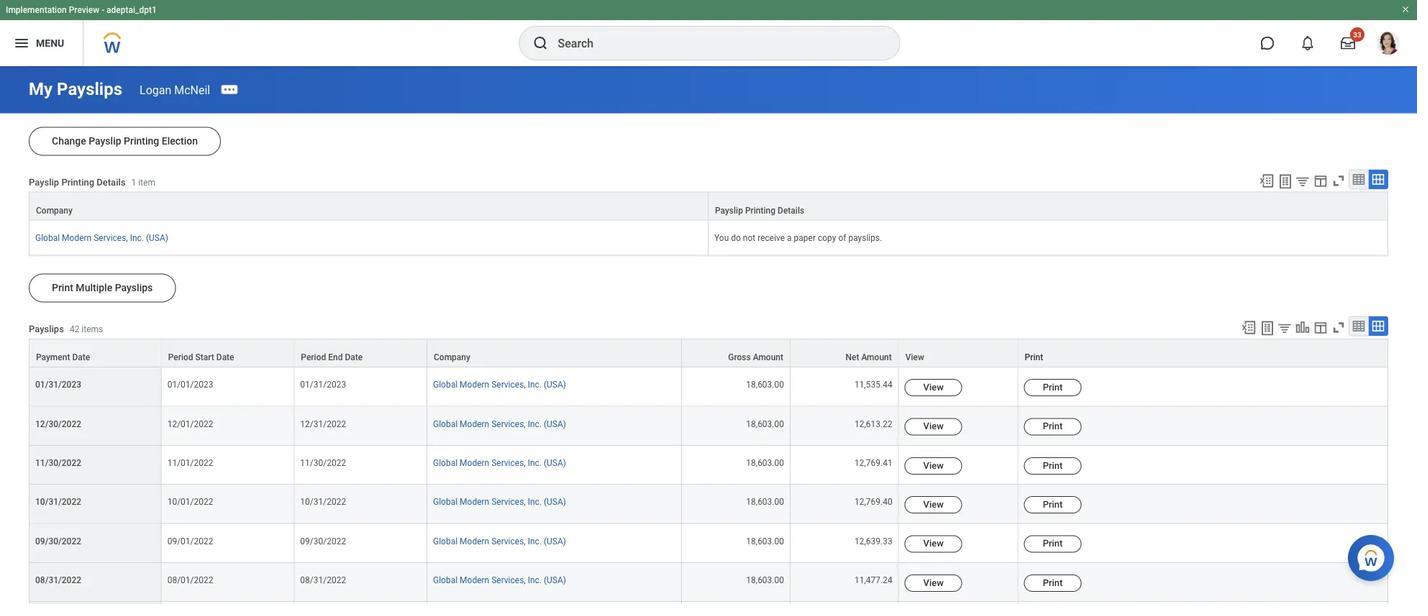 Task type: describe. For each thing, give the bounding box(es) containing it.
print for fifth print button from the bottom
[[1043, 421, 1063, 431]]

2 11/30/2022 from the left
[[300, 458, 346, 468]]

18,603.00 for 11,477.24
[[746, 575, 784, 585]]

paper
[[794, 233, 816, 243]]

3 print button from the top
[[1024, 457, 1082, 474]]

0 vertical spatial payslips
[[57, 79, 122, 99]]

12,613.22
[[855, 419, 893, 429]]

implementation
[[6, 5, 67, 15]]

row containing global modern services, inc. (usa)
[[29, 221, 1388, 256]]

9 row from the top
[[29, 563, 1388, 602]]

payslip printing details 1 item
[[29, 177, 155, 188]]

global for 11/30/2022
[[433, 458, 458, 468]]

4 view button from the top
[[905, 496, 962, 513]]

select to filter grid data image for details
[[1295, 174, 1311, 189]]

payment date
[[36, 352, 90, 362]]

8 row from the top
[[29, 524, 1388, 563]]

printing for payslip printing details 1 item
[[61, 177, 94, 188]]

of
[[838, 233, 846, 243]]

global for 01/31/2023
[[433, 380, 458, 390]]

3 cell from the left
[[427, 602, 682, 604]]

services, for 08/31/2022
[[491, 575, 526, 585]]

toolbar for details
[[1253, 169, 1388, 192]]

12/01/2022
[[167, 419, 213, 429]]

payslips.
[[848, 233, 882, 243]]

18,603.00 for 12,769.41
[[746, 458, 784, 468]]

implementation preview -   adeptai_dpt1
[[6, 5, 157, 15]]

payment
[[36, 352, 70, 362]]

print for 3rd print button from the top
[[1043, 460, 1063, 471]]

5 row from the top
[[29, 406, 1388, 446]]

6 cell from the left
[[899, 602, 1018, 604]]

select to filter grid data image for items
[[1277, 321, 1293, 336]]

global modern services, inc. (usa) link for 10/31/2022
[[433, 494, 566, 507]]

a
[[787, 233, 792, 243]]

global for 09/30/2022
[[433, 536, 458, 546]]

period start date button
[[162, 339, 294, 367]]

services, for 01/31/2023
[[491, 380, 526, 390]]

11,477.24
[[855, 575, 893, 585]]

print for 1st print button from the top of the my payslips main content
[[1043, 382, 1063, 392]]

modern for 12/31/2022
[[460, 419, 489, 429]]

08/01/2022
[[167, 575, 213, 585]]

amount for net amount
[[861, 352, 892, 362]]

42
[[70, 324, 79, 334]]

view right 12,613.22
[[923, 421, 944, 431]]

6 view button from the top
[[905, 574, 962, 592]]

notifications large image
[[1301, 36, 1315, 50]]

Search Workday  search field
[[558, 27, 870, 59]]

click to view/edit grid preferences image
[[1313, 173, 1329, 189]]

my payslips
[[29, 79, 122, 99]]

print for 1st print button from the bottom of the my payslips main content
[[1043, 577, 1063, 588]]

09/01/2022
[[167, 536, 213, 546]]

fullscreen image
[[1331, 320, 1347, 336]]

services, for 12/31/2022
[[491, 419, 526, 429]]

click to view/edit grid preferences image
[[1313, 320, 1329, 336]]

payment date button
[[29, 339, 161, 367]]

modern for 09/30/2022
[[460, 536, 489, 546]]

global modern services, inc. (usa) link for 11/30/2022
[[433, 455, 566, 468]]

18,603.00 for 12,613.22
[[746, 419, 784, 429]]

close environment banner image
[[1401, 5, 1410, 14]]

(usa) for 11/30/2022
[[544, 458, 566, 468]]

end
[[328, 352, 343, 362]]

11/01/2022
[[167, 458, 213, 468]]

payslip printing details button
[[709, 193, 1388, 220]]

date for period end date
[[345, 352, 363, 362]]

(usa) for 09/30/2022
[[544, 536, 566, 546]]

11,535.44
[[855, 380, 893, 390]]

global modern services, inc. (usa) for 08/31/2022
[[433, 575, 566, 585]]

view down view popup button
[[923, 382, 944, 392]]

menu banner
[[0, 0, 1417, 66]]

services, for 11/30/2022
[[491, 458, 526, 468]]

net amount button
[[791, 339, 898, 367]]

gross amount
[[728, 352, 783, 362]]

expand table image
[[1371, 319, 1386, 334]]

5 view button from the top
[[905, 535, 962, 552]]

my
[[29, 79, 53, 99]]

view right '12,639.33'
[[923, 538, 944, 549]]

my payslips main content
[[0, 66, 1417, 604]]

services, for 09/30/2022
[[491, 536, 526, 546]]

1 view button from the top
[[905, 379, 962, 396]]

inc. for 09/30/2022
[[528, 536, 542, 546]]

(usa) for 01/31/2023
[[544, 380, 566, 390]]

date inside payment date popup button
[[72, 352, 90, 362]]

2 print button from the top
[[1024, 418, 1082, 435]]

modern for 11/30/2022
[[460, 458, 489, 468]]

search image
[[532, 35, 549, 52]]

10 row from the top
[[29, 602, 1388, 604]]

6 print button from the top
[[1024, 574, 1082, 592]]

do
[[731, 233, 741, 243]]

2 view button from the top
[[905, 418, 962, 435]]

net amount
[[846, 352, 892, 362]]

export to worksheets image
[[1259, 320, 1276, 337]]

payslip inside change payslip printing election button
[[89, 135, 121, 147]]

1 cell from the left
[[162, 602, 294, 604]]

items
[[82, 324, 103, 334]]

change
[[52, 135, 86, 147]]

2 cell from the left
[[294, 602, 427, 604]]

change payslip printing election button
[[29, 127, 221, 156]]

global modern services, inc. (usa) for 01/31/2023
[[433, 380, 566, 390]]

global modern services, inc. (usa) link for 09/30/2022
[[433, 533, 566, 546]]

payslips 42 items
[[29, 324, 103, 334]]

inc. for 08/31/2022
[[528, 575, 542, 585]]

global modern services, inc. (usa) for 12/31/2022
[[433, 419, 566, 429]]

logan mcneil link
[[140, 83, 210, 97]]

global modern services, inc. (usa) link for 12/31/2022
[[433, 416, 566, 429]]

3 view button from the top
[[905, 457, 962, 474]]

inc. for 10/31/2022
[[528, 497, 542, 507]]

01/01/2023
[[167, 380, 213, 390]]

export to worksheets image
[[1277, 173, 1294, 190]]

(usa) for 10/31/2022
[[544, 497, 566, 507]]

print multiple payslips
[[52, 282, 153, 294]]

period end date
[[301, 352, 363, 362]]

multiple
[[76, 282, 112, 294]]

1 09/30/2022 from the left
[[35, 536, 81, 546]]

4 cell from the left
[[682, 602, 791, 604]]

12,769.41
[[855, 458, 893, 468]]

logan mcneil
[[140, 83, 210, 97]]

2 08/31/2022 from the left
[[300, 575, 346, 585]]

global for 12/31/2022
[[433, 419, 458, 429]]

12,769.40
[[855, 497, 893, 507]]

menu button
[[0, 20, 83, 66]]

18,603.00 for 12,639.33
[[746, 536, 784, 546]]

net
[[846, 352, 859, 362]]



Task type: locate. For each thing, give the bounding box(es) containing it.
5 cell from the left
[[791, 602, 899, 604]]

0 horizontal spatial payslip
[[29, 177, 59, 188]]

0 horizontal spatial select to filter grid data image
[[1277, 321, 1293, 336]]

1 vertical spatial payslips
[[115, 282, 153, 294]]

payslips left 42
[[29, 324, 64, 334]]

company column header
[[29, 192, 709, 221]]

date
[[72, 352, 90, 362], [216, 352, 234, 362], [345, 352, 363, 362]]

7 cell from the left
[[1018, 602, 1388, 604]]

details left 1
[[97, 177, 126, 188]]

amount
[[753, 352, 783, 362], [861, 352, 892, 362]]

amount for gross amount
[[753, 352, 783, 362]]

inc. for 01/31/2023
[[528, 380, 542, 390]]

0 vertical spatial details
[[97, 177, 126, 188]]

1
[[131, 178, 136, 188]]

global modern services, inc. (usa) link
[[35, 230, 168, 243], [433, 377, 566, 390], [433, 416, 566, 429], [433, 455, 566, 468], [433, 494, 566, 507], [433, 533, 566, 546], [433, 572, 566, 585]]

2 row from the top
[[29, 221, 1388, 256]]

0 horizontal spatial details
[[97, 177, 126, 188]]

08/31/2022
[[35, 575, 81, 585], [300, 575, 346, 585]]

view button down view popup button
[[905, 379, 962, 396]]

select to filter grid data image right export to worksheets icon on the right top of the page
[[1295, 174, 1311, 189]]

1 vertical spatial company button
[[427, 339, 681, 367]]

1 11/30/2022 from the left
[[35, 458, 81, 468]]

print for fourth print button from the top
[[1043, 499, 1063, 510]]

payslip down change
[[29, 177, 59, 188]]

1 amount from the left
[[753, 352, 783, 362]]

modern for 01/31/2023
[[460, 380, 489, 390]]

33
[[1353, 30, 1362, 39]]

details for payslip printing details 1 item
[[97, 177, 126, 188]]

2 horizontal spatial date
[[345, 352, 363, 362]]

amount right gross
[[753, 352, 783, 362]]

gross amount button
[[682, 339, 790, 367]]

3 row from the top
[[29, 339, 1388, 367]]

12/30/2022
[[35, 419, 81, 429]]

print button
[[1018, 339, 1388, 367]]

view right 12,769.40
[[923, 499, 944, 510]]

18,603.00 for 11,535.44
[[746, 380, 784, 390]]

0 horizontal spatial 09/30/2022
[[35, 536, 81, 546]]

(usa)
[[146, 233, 168, 243], [544, 380, 566, 390], [544, 419, 566, 429], [544, 458, 566, 468], [544, 497, 566, 507], [544, 536, 566, 546], [544, 575, 566, 585]]

date inside period end date popup button
[[345, 352, 363, 362]]

1 vertical spatial printing
[[61, 177, 94, 188]]

date inside period start date popup button
[[216, 352, 234, 362]]

table image
[[1352, 172, 1366, 187]]

5 print button from the top
[[1024, 535, 1082, 552]]

company inside column header
[[36, 205, 73, 216]]

item
[[138, 178, 155, 188]]

0 horizontal spatial 11/30/2022
[[35, 458, 81, 468]]

33 button
[[1332, 27, 1365, 59]]

global modern services, inc. (usa) for 09/30/2022
[[433, 536, 566, 546]]

1 08/31/2022 from the left
[[35, 575, 81, 585]]

menu
[[36, 37, 64, 49]]

amount right the net
[[861, 352, 892, 362]]

1 horizontal spatial details
[[778, 205, 804, 216]]

12/31/2022
[[300, 419, 346, 429]]

view right '11,477.24'
[[923, 577, 944, 588]]

view button right 12,769.40
[[905, 496, 962, 513]]

0 horizontal spatial company
[[36, 205, 73, 216]]

1 horizontal spatial 09/30/2022
[[300, 536, 346, 546]]

period left end
[[301, 352, 326, 362]]

3 18,603.00 from the top
[[746, 458, 784, 468]]

01/31/2023
[[35, 380, 81, 390], [300, 380, 346, 390]]

-
[[102, 5, 104, 15]]

view button
[[899, 339, 1018, 367]]

2 date from the left
[[216, 352, 234, 362]]

adeptai_dpt1
[[107, 5, 157, 15]]

amount inside popup button
[[753, 352, 783, 362]]

mcneil
[[174, 83, 210, 97]]

view right net amount
[[906, 352, 924, 362]]

company for company popup button inside column header
[[36, 205, 73, 216]]

view inside popup button
[[906, 352, 924, 362]]

1 vertical spatial company
[[434, 352, 470, 362]]

1 horizontal spatial select to filter grid data image
[[1295, 174, 1311, 189]]

6 row from the top
[[29, 446, 1388, 485]]

0 horizontal spatial period
[[168, 352, 193, 362]]

2 10/31/2022 from the left
[[300, 497, 346, 507]]

view button right the 12,769.41 at the right bottom of the page
[[905, 457, 962, 474]]

1 horizontal spatial 08/31/2022
[[300, 575, 346, 585]]

payslip for payslip printing details
[[715, 205, 743, 216]]

details for payslip printing details
[[778, 205, 804, 216]]

5 18,603.00 from the top
[[746, 536, 784, 546]]

period end date button
[[294, 339, 427, 367]]

1 vertical spatial toolbar
[[1235, 316, 1388, 339]]

row containing payment date
[[29, 339, 1388, 367]]

expand/collapse chart image
[[1295, 320, 1311, 336]]

1 horizontal spatial amount
[[861, 352, 892, 362]]

logan
[[140, 83, 171, 97]]

4 18,603.00 from the top
[[746, 497, 784, 507]]

1 vertical spatial select to filter grid data image
[[1277, 321, 1293, 336]]

election
[[162, 135, 198, 147]]

period for period start date
[[168, 352, 193, 362]]

inc.
[[130, 233, 144, 243], [528, 380, 542, 390], [528, 419, 542, 429], [528, 458, 542, 468], [528, 497, 542, 507], [528, 536, 542, 546], [528, 575, 542, 585]]

2 vertical spatial payslip
[[715, 205, 743, 216]]

inbox large image
[[1341, 36, 1355, 50]]

0 horizontal spatial date
[[72, 352, 90, 362]]

2 vertical spatial payslips
[[29, 324, 64, 334]]

view button right 12,613.22
[[905, 418, 962, 435]]

4 row from the top
[[29, 367, 1388, 406]]

11/30/2022 down 12/30/2022 at the left of page
[[35, 458, 81, 468]]

view button right '11,477.24'
[[905, 574, 962, 592]]

2 vertical spatial printing
[[745, 205, 776, 216]]

row containing company
[[29, 192, 1388, 221]]

print inside popup button
[[1025, 352, 1043, 362]]

0 horizontal spatial printing
[[61, 177, 94, 188]]

1 horizontal spatial 01/31/2023
[[300, 380, 346, 390]]

expand table image
[[1371, 172, 1386, 187]]

printing for payslip printing details
[[745, 205, 776, 216]]

2 period from the left
[[301, 352, 326, 362]]

period inside period end date popup button
[[301, 352, 326, 362]]

payslips right my
[[57, 79, 122, 99]]

1 horizontal spatial payslip
[[89, 135, 121, 147]]

cell
[[162, 602, 294, 604], [294, 602, 427, 604], [427, 602, 682, 604], [682, 602, 791, 604], [791, 602, 899, 604], [899, 602, 1018, 604], [1018, 602, 1388, 604]]

export to excel image
[[1259, 173, 1275, 189]]

global modern services, inc. (usa) link for 01/31/2023
[[433, 377, 566, 390]]

1 period from the left
[[168, 352, 193, 362]]

company button
[[29, 193, 708, 220], [427, 339, 681, 367]]

1 01/31/2023 from the left
[[35, 380, 81, 390]]

select to filter grid data image right export to worksheets image
[[1277, 321, 1293, 336]]

payslips
[[57, 79, 122, 99], [115, 282, 153, 294], [29, 324, 64, 334]]

date for period start date
[[216, 352, 234, 362]]

2 horizontal spatial printing
[[745, 205, 776, 216]]

print for 2nd print button from the bottom
[[1043, 538, 1063, 549]]

preview
[[69, 5, 99, 15]]

printing down change
[[61, 177, 94, 188]]

you
[[714, 233, 729, 243]]

1 horizontal spatial period
[[301, 352, 326, 362]]

0 horizontal spatial amount
[[753, 352, 783, 362]]

0 horizontal spatial 08/31/2022
[[35, 575, 81, 585]]

select to filter grid data image
[[1295, 174, 1311, 189], [1277, 321, 1293, 336]]

company
[[36, 205, 73, 216], [434, 352, 470, 362]]

18,603.00 for 12,769.40
[[746, 497, 784, 507]]

printing up receive
[[745, 205, 776, 216]]

export to excel image
[[1241, 320, 1257, 336]]

row header inside my payslips main content
[[29, 602, 162, 604]]

inc. for 12/31/2022
[[528, 419, 542, 429]]

date right payment
[[72, 352, 90, 362]]

period inside period start date popup button
[[168, 352, 193, 362]]

0 vertical spatial company button
[[29, 193, 708, 220]]

fullscreen image
[[1331, 173, 1347, 189]]

10/31/2022
[[35, 497, 81, 507], [300, 497, 346, 507]]

01/31/2023 down payment date
[[35, 380, 81, 390]]

row
[[29, 192, 1388, 221], [29, 221, 1388, 256], [29, 339, 1388, 367], [29, 367, 1388, 406], [29, 406, 1388, 446], [29, 446, 1388, 485], [29, 485, 1388, 524], [29, 524, 1388, 563], [29, 563, 1388, 602], [29, 602, 1388, 604]]

you do not receive a paper copy of payslips.
[[714, 233, 882, 243]]

details inside popup button
[[778, 205, 804, 216]]

0 horizontal spatial 01/31/2023
[[35, 380, 81, 390]]

row header
[[29, 602, 162, 604]]

change payslip printing election
[[52, 135, 198, 147]]

copy
[[818, 233, 836, 243]]

2 09/30/2022 from the left
[[300, 536, 346, 546]]

period
[[168, 352, 193, 362], [301, 352, 326, 362]]

09/30/2022
[[35, 536, 81, 546], [300, 536, 346, 546]]

1 horizontal spatial 11/30/2022
[[300, 458, 346, 468]]

global modern services, inc. (usa)
[[35, 233, 168, 243], [433, 380, 566, 390], [433, 419, 566, 429], [433, 458, 566, 468], [433, 497, 566, 507], [433, 536, 566, 546], [433, 575, 566, 585]]

1 horizontal spatial date
[[216, 352, 234, 362]]

modern
[[62, 233, 92, 243], [460, 380, 489, 390], [460, 419, 489, 429], [460, 458, 489, 468], [460, 497, 489, 507], [460, 536, 489, 546], [460, 575, 489, 585]]

payslip printing details
[[715, 205, 804, 216]]

1 row from the top
[[29, 192, 1388, 221]]

0 vertical spatial toolbar
[[1253, 169, 1388, 192]]

11/30/2022
[[35, 458, 81, 468], [300, 458, 346, 468]]

0 vertical spatial printing
[[124, 135, 159, 147]]

1 date from the left
[[72, 352, 90, 362]]

print for print popup button
[[1025, 352, 1043, 362]]

printing left election
[[124, 135, 159, 147]]

services,
[[94, 233, 128, 243], [491, 380, 526, 390], [491, 419, 526, 429], [491, 458, 526, 468], [491, 497, 526, 507], [491, 536, 526, 546], [491, 575, 526, 585]]

7 row from the top
[[29, 485, 1388, 524]]

date right end
[[345, 352, 363, 362]]

global
[[35, 233, 60, 243], [433, 380, 458, 390], [433, 419, 458, 429], [433, 458, 458, 468], [433, 497, 458, 507], [433, 536, 458, 546], [433, 575, 458, 585]]

global modern services, inc. (usa) for 11/30/2022
[[433, 458, 566, 468]]

table image
[[1352, 319, 1366, 334]]

print button
[[1024, 379, 1082, 396], [1024, 418, 1082, 435], [1024, 457, 1082, 474], [1024, 496, 1082, 513], [1024, 535, 1082, 552], [1024, 574, 1082, 592]]

global for 10/31/2022
[[433, 497, 458, 507]]

view button right '12,639.33'
[[905, 535, 962, 552]]

print
[[52, 282, 73, 294], [1025, 352, 1043, 362], [1043, 382, 1063, 392], [1043, 421, 1063, 431], [1043, 460, 1063, 471], [1043, 499, 1063, 510], [1043, 538, 1063, 549], [1043, 577, 1063, 588]]

gross
[[728, 352, 751, 362]]

global modern services, inc. (usa) for 10/31/2022
[[433, 497, 566, 507]]

print multiple payslips button
[[29, 274, 176, 303]]

payslip up do
[[715, 205, 743, 216]]

3 date from the left
[[345, 352, 363, 362]]

details
[[97, 177, 126, 188], [778, 205, 804, 216]]

payslips inside button
[[115, 282, 153, 294]]

2 horizontal spatial payslip
[[715, 205, 743, 216]]

view
[[906, 352, 924, 362], [923, 382, 944, 392], [923, 421, 944, 431], [923, 460, 944, 471], [923, 499, 944, 510], [923, 538, 944, 549], [923, 577, 944, 588]]

global modern services, inc. (usa) link for 08/31/2022
[[433, 572, 566, 585]]

view button
[[905, 379, 962, 396], [905, 418, 962, 435], [905, 457, 962, 474], [905, 496, 962, 513], [905, 535, 962, 552], [905, 574, 962, 592]]

company for the bottom company popup button
[[434, 352, 470, 362]]

modern for 08/31/2022
[[460, 575, 489, 585]]

10/01/2022
[[167, 497, 213, 507]]

01/31/2023 down 'period end date'
[[300, 380, 346, 390]]

period start date
[[168, 352, 234, 362]]

view right the 12,769.41 at the right bottom of the page
[[923, 460, 944, 471]]

company button inside column header
[[29, 193, 708, 220]]

2 18,603.00 from the top
[[746, 419, 784, 429]]

1 horizontal spatial company
[[434, 352, 470, 362]]

period left start
[[168, 352, 193, 362]]

4 print button from the top
[[1024, 496, 1082, 513]]

payslip
[[89, 135, 121, 147], [29, 177, 59, 188], [715, 205, 743, 216]]

receive
[[758, 233, 785, 243]]

(usa) for 12/31/2022
[[544, 419, 566, 429]]

payslip for payslip printing details 1 item
[[29, 177, 59, 188]]

details up a
[[778, 205, 804, 216]]

6 18,603.00 from the top
[[746, 575, 784, 585]]

period for period end date
[[301, 352, 326, 362]]

0 vertical spatial payslip
[[89, 135, 121, 147]]

toolbar
[[1253, 169, 1388, 192], [1235, 316, 1388, 339]]

global for 08/31/2022
[[433, 575, 458, 585]]

1 10/31/2022 from the left
[[35, 497, 81, 507]]

2 01/31/2023 from the left
[[300, 380, 346, 390]]

services, for 10/31/2022
[[491, 497, 526, 507]]

1 print button from the top
[[1024, 379, 1082, 396]]

printing inside popup button
[[745, 205, 776, 216]]

modern for 10/31/2022
[[460, 497, 489, 507]]

1 18,603.00 from the top
[[746, 380, 784, 390]]

0 vertical spatial select to filter grid data image
[[1295, 174, 1311, 189]]

1 horizontal spatial 10/31/2022
[[300, 497, 346, 507]]

inc. for 11/30/2022
[[528, 458, 542, 468]]

printing
[[124, 135, 159, 147], [61, 177, 94, 188], [745, 205, 776, 216]]

0 horizontal spatial 10/31/2022
[[35, 497, 81, 507]]

printing inside button
[[124, 135, 159, 147]]

start
[[195, 352, 214, 362]]

profile logan mcneil image
[[1377, 32, 1400, 58]]

payslip right change
[[89, 135, 121, 147]]

0 vertical spatial company
[[36, 205, 73, 216]]

not
[[743, 233, 756, 243]]

12,639.33
[[855, 536, 893, 546]]

payslip inside payslip printing details popup button
[[715, 205, 743, 216]]

toolbar for items
[[1235, 316, 1388, 339]]

2 amount from the left
[[861, 352, 892, 362]]

1 vertical spatial details
[[778, 205, 804, 216]]

payslips right multiple
[[115, 282, 153, 294]]

11/30/2022 down '12/31/2022'
[[300, 458, 346, 468]]

1 horizontal spatial printing
[[124, 135, 159, 147]]

date right start
[[216, 352, 234, 362]]

18,603.00
[[746, 380, 784, 390], [746, 419, 784, 429], [746, 458, 784, 468], [746, 497, 784, 507], [746, 536, 784, 546], [746, 575, 784, 585]]

justify image
[[13, 35, 30, 52]]

amount inside popup button
[[861, 352, 892, 362]]

(usa) for 08/31/2022
[[544, 575, 566, 585]]

1 vertical spatial payslip
[[29, 177, 59, 188]]



Task type: vqa. For each thing, say whether or not it's contained in the screenshot.
1st "Period" from left
yes



